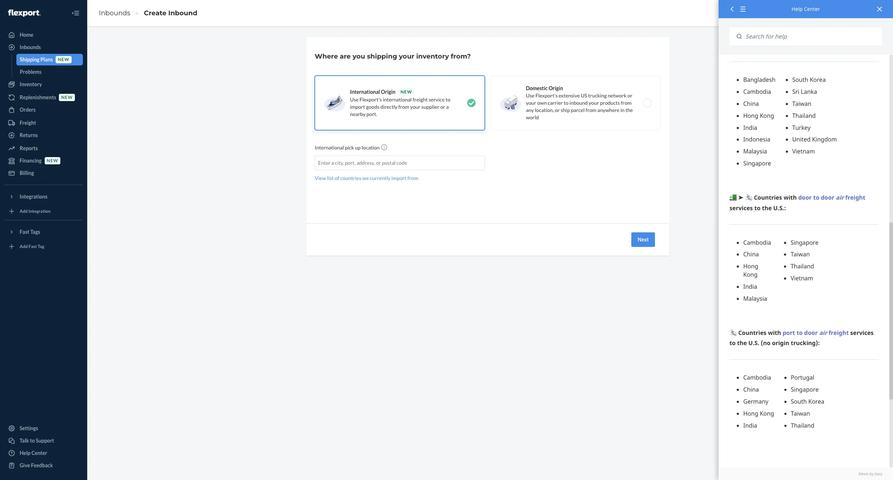 Task type: locate. For each thing, give the bounding box(es) containing it.
or
[[628, 92, 633, 99], [441, 104, 445, 110], [555, 107, 560, 113], [376, 160, 381, 166]]

elevio
[[859, 471, 869, 476]]

to inside button
[[30, 437, 35, 444]]

a right the supplier
[[446, 104, 449, 110]]

1 horizontal spatial origin
[[549, 85, 563, 91]]

talk
[[20, 437, 29, 444]]

to inside "domestic origin use flexport's extensive us trucking network or your own carrier to inbound your products from any location, or ship parcel from anywhere in the world"
[[564, 100, 569, 106]]

shipping
[[367, 52, 397, 60]]

us
[[581, 92, 588, 99]]

0 horizontal spatial use
[[350, 96, 359, 103]]

close navigation image
[[71, 9, 80, 17]]

freight link
[[4, 117, 83, 129]]

from right currently
[[408, 175, 418, 181]]

1 vertical spatial add
[[20, 244, 28, 249]]

1 vertical spatial import
[[392, 175, 407, 181]]

add left "integration"
[[20, 209, 28, 214]]

create inbound
[[144, 9, 197, 17]]

center down talk to support
[[31, 450, 47, 456]]

1 horizontal spatial import
[[392, 175, 407, 181]]

view list of countries we currently import from button
[[315, 175, 418, 182]]

0 vertical spatial international
[[350, 89, 380, 95]]

fast tags button
[[4, 226, 83, 238]]

1 vertical spatial help center
[[20, 450, 47, 456]]

use flexport's international freight service to import goods directly from your supplier or a nearby port.
[[350, 96, 451, 117]]

international up flexport's
[[350, 89, 380, 95]]

carrier
[[548, 100, 563, 106]]

or right 'network'
[[628, 92, 633, 99]]

inbounds link
[[99, 9, 130, 17], [4, 41, 83, 53]]

center up search search field
[[804, 5, 820, 12]]

currently
[[370, 175, 391, 181]]

0 horizontal spatial to
[[30, 437, 35, 444]]

a inside use flexport's international freight service to import goods directly from your supplier or a nearby port.
[[446, 104, 449, 110]]

0 vertical spatial help center
[[792, 5, 820, 12]]

new right plans
[[58, 57, 69, 62]]

0 vertical spatial help
[[792, 5, 803, 12]]

1 horizontal spatial use
[[526, 92, 535, 99]]

new
[[58, 57, 69, 62], [401, 89, 412, 95], [61, 95, 73, 100], [47, 158, 58, 163]]

inbound
[[168, 9, 197, 17]]

use down the "domestic"
[[526, 92, 535, 99]]

service
[[429, 96, 445, 103]]

1 horizontal spatial center
[[804, 5, 820, 12]]

0 horizontal spatial international
[[315, 144, 344, 151]]

0 vertical spatial add
[[20, 209, 28, 214]]

to right service
[[446, 96, 451, 103]]

0 vertical spatial inbounds link
[[99, 9, 130, 17]]

new up 'international'
[[401, 89, 412, 95]]

0 horizontal spatial center
[[31, 450, 47, 456]]

fast left tags
[[20, 229, 29, 235]]

from right parcel
[[586, 107, 597, 113]]

1 horizontal spatial help center
[[792, 5, 820, 12]]

from inside use flexport's international freight service to import goods directly from your supplier or a nearby port.
[[399, 104, 409, 110]]

flexport logo image
[[8, 9, 41, 17]]

check circle image
[[467, 99, 476, 107]]

center
[[804, 5, 820, 12], [31, 450, 47, 456]]

use inside "domestic origin use flexport's extensive us trucking network or your own carrier to inbound your products from any location, or ship parcel from anywhere in the world"
[[526, 92, 535, 99]]

from inside view list of countries we currently import from button
[[408, 175, 418, 181]]

pick
[[345, 144, 354, 151]]

billing link
[[4, 167, 83, 179]]

from down 'international'
[[399, 104, 409, 110]]

import down code
[[392, 175, 407, 181]]

help center up search search field
[[792, 5, 820, 12]]

help
[[792, 5, 803, 12], [20, 450, 30, 456]]

to up ship
[[564, 100, 569, 106]]

inbounds link inside the 'breadcrumbs' navigation
[[99, 9, 130, 17]]

0 vertical spatial a
[[446, 104, 449, 110]]

international for international origin
[[350, 89, 380, 95]]

flexport's
[[536, 92, 558, 99]]

1 vertical spatial help
[[20, 450, 30, 456]]

list
[[327, 175, 334, 181]]

import for from
[[392, 175, 407, 181]]

city,
[[335, 160, 344, 166]]

reports
[[20, 145, 38, 151]]

give feedback
[[20, 462, 53, 468]]

fast
[[20, 229, 29, 235], [29, 244, 37, 249]]

1 horizontal spatial inbounds link
[[99, 9, 130, 17]]

ship
[[561, 107, 570, 113]]

2 add from the top
[[20, 244, 28, 249]]

returns link
[[4, 129, 83, 141]]

fast inside dropdown button
[[20, 229, 29, 235]]

we
[[362, 175, 369, 181]]

or down carrier
[[555, 107, 560, 113]]

origin inside "domestic origin use flexport's extensive us trucking network or your own carrier to inbound your products from any location, or ship parcel from anywhere in the world"
[[549, 85, 563, 91]]

import up nearby
[[350, 104, 365, 110]]

shipping plans
[[20, 56, 53, 63]]

a
[[446, 104, 449, 110], [332, 160, 334, 166]]

use up nearby
[[350, 96, 359, 103]]

import
[[350, 104, 365, 110], [392, 175, 407, 181]]

shipping
[[20, 56, 39, 63]]

1 vertical spatial inbounds
[[20, 44, 41, 50]]

add for add fast tag
[[20, 244, 28, 249]]

parcel
[[571, 107, 585, 113]]

trucking
[[589, 92, 607, 99]]

1 vertical spatial international
[[315, 144, 344, 151]]

location,
[[535, 107, 554, 113]]

1 horizontal spatial inbounds
[[99, 9, 130, 17]]

create inbound link
[[144, 9, 197, 17]]

talk to support
[[20, 437, 54, 444]]

from
[[621, 100, 632, 106], [399, 104, 409, 110], [586, 107, 597, 113], [408, 175, 418, 181]]

help up give at the left of page
[[20, 450, 30, 456]]

add down fast tags
[[20, 244, 28, 249]]

tags
[[30, 229, 40, 235]]

0 vertical spatial fast
[[20, 229, 29, 235]]

origin up flexport's
[[549, 85, 563, 91]]

1 horizontal spatial to
[[446, 96, 451, 103]]

a left "city,"
[[332, 160, 334, 166]]

international for international pick up location
[[315, 144, 344, 151]]

your down the freight
[[410, 104, 421, 110]]

0 horizontal spatial import
[[350, 104, 365, 110]]

fast left tag
[[29, 244, 37, 249]]

products
[[600, 100, 620, 106]]

supplier
[[422, 104, 440, 110]]

settings
[[20, 425, 38, 431]]

help center up give feedback
[[20, 450, 47, 456]]

freight
[[20, 120, 36, 126]]

new up orders link
[[61, 95, 73, 100]]

help inside 'link'
[[20, 450, 30, 456]]

1 vertical spatial center
[[31, 450, 47, 456]]

to inside use flexport's international freight service to import goods directly from your supplier or a nearby port.
[[446, 96, 451, 103]]

Search search field
[[742, 27, 883, 46]]

0 vertical spatial import
[[350, 104, 365, 110]]

help center inside 'link'
[[20, 450, 47, 456]]

0 horizontal spatial a
[[332, 160, 334, 166]]

origin up 'international'
[[381, 89, 396, 95]]

1 vertical spatial inbounds link
[[4, 41, 83, 53]]

to right "talk"
[[30, 437, 35, 444]]

your
[[399, 52, 415, 60], [526, 100, 536, 106], [589, 100, 599, 106], [410, 104, 421, 110]]

new down reports link
[[47, 158, 58, 163]]

home link
[[4, 29, 83, 41]]

returns
[[20, 132, 38, 138]]

0 horizontal spatial origin
[[381, 89, 396, 95]]

1 horizontal spatial international
[[350, 89, 380, 95]]

inbound
[[570, 100, 588, 106]]

enter
[[318, 160, 331, 166]]

import inside view list of countries we currently import from button
[[392, 175, 407, 181]]

any
[[526, 107, 534, 113]]

0 horizontal spatial inbounds link
[[4, 41, 83, 53]]

1 vertical spatial a
[[332, 160, 334, 166]]

from?
[[451, 52, 471, 60]]

settings link
[[4, 423, 83, 434]]

create
[[144, 9, 167, 17]]

international up enter
[[315, 144, 344, 151]]

network
[[608, 92, 627, 99]]

next button
[[632, 232, 655, 247]]

freight
[[413, 96, 428, 103]]

new for international origin
[[401, 89, 412, 95]]

or down service
[[441, 104, 445, 110]]

help up search search field
[[792, 5, 803, 12]]

import inside use flexport's international freight service to import goods directly from your supplier or a nearby port.
[[350, 104, 365, 110]]

inbounds
[[99, 9, 130, 17], [20, 44, 41, 50]]

2 horizontal spatial to
[[564, 100, 569, 106]]

1 horizontal spatial a
[[446, 104, 449, 110]]

postal
[[382, 160, 396, 166]]

0 vertical spatial inbounds
[[99, 9, 130, 17]]

address,
[[357, 160, 375, 166]]

0 horizontal spatial help
[[20, 450, 30, 456]]

1 add from the top
[[20, 209, 28, 214]]

0 horizontal spatial help center
[[20, 450, 47, 456]]

integration
[[29, 209, 51, 214]]

add
[[20, 209, 28, 214], [20, 244, 28, 249]]

orders link
[[4, 104, 83, 116]]

directly
[[381, 104, 398, 110]]

up
[[355, 144, 361, 151]]

talk to support button
[[4, 435, 83, 447]]



Task type: describe. For each thing, give the bounding box(es) containing it.
your right shipping
[[399, 52, 415, 60]]

code
[[397, 160, 407, 166]]

tag
[[38, 244, 44, 249]]

where
[[315, 52, 338, 60]]

extensive
[[559, 92, 580, 99]]

add integration link
[[4, 205, 83, 217]]

add fast tag
[[20, 244, 44, 249]]

anywhere
[[598, 107, 620, 113]]

elevio by dixa link
[[730, 471, 883, 476]]

port.
[[367, 111, 377, 117]]

flexport's
[[360, 96, 382, 103]]

nearby
[[350, 111, 366, 117]]

inbounds inside the 'breadcrumbs' navigation
[[99, 9, 130, 17]]

billing
[[20, 170, 34, 176]]

domestic origin use flexport's extensive us trucking network or your own carrier to inbound your products from any location, or ship parcel from anywhere in the world
[[526, 85, 633, 120]]

0 horizontal spatial inbounds
[[20, 44, 41, 50]]

where are you shipping your inventory from?
[[315, 52, 471, 60]]

inventory link
[[4, 79, 83, 90]]

your down trucking
[[589, 100, 599, 106]]

world
[[526, 114, 539, 120]]

dixa
[[875, 471, 883, 476]]

domestic
[[526, 85, 548, 91]]

support
[[36, 437, 54, 444]]

fast tags
[[20, 229, 40, 235]]

feedback
[[31, 462, 53, 468]]

add fast tag link
[[4, 241, 83, 252]]

inventory
[[416, 52, 449, 60]]

0 vertical spatial center
[[804, 5, 820, 12]]

of
[[335, 175, 339, 181]]

breadcrumbs navigation
[[93, 2, 203, 24]]

financing
[[20, 157, 42, 164]]

center inside 'link'
[[31, 450, 47, 456]]

international
[[383, 96, 412, 103]]

new for financing
[[47, 158, 58, 163]]

reports link
[[4, 143, 83, 154]]

integrations button
[[4, 191, 83, 203]]

give feedback button
[[4, 460, 83, 471]]

are
[[340, 52, 351, 60]]

inventory
[[20, 81, 42, 87]]

or inside use flexport's international freight service to import goods directly from your supplier or a nearby port.
[[441, 104, 445, 110]]

goods
[[366, 104, 380, 110]]

elevio by dixa
[[859, 471, 883, 476]]

origin for international
[[381, 89, 396, 95]]

problems
[[20, 69, 41, 75]]

integrations
[[20, 193, 47, 200]]

your up any
[[526, 100, 536, 106]]

you
[[353, 52, 365, 60]]

international origin
[[350, 89, 396, 95]]

international pick up location
[[315, 144, 381, 151]]

help center link
[[4, 447, 83, 459]]

use inside use flexport's international freight service to import goods directly from your supplier or a nearby port.
[[350, 96, 359, 103]]

1 horizontal spatial help
[[792, 5, 803, 12]]

problems link
[[16, 66, 83, 78]]

own
[[537, 100, 547, 106]]

new for replenishments
[[61, 95, 73, 100]]

import for goods
[[350, 104, 365, 110]]

the
[[626, 107, 633, 113]]

view list of countries we currently import from
[[315, 175, 418, 181]]

countries
[[340, 175, 361, 181]]

view
[[315, 175, 326, 181]]

replenishments
[[20, 94, 56, 100]]

next
[[638, 236, 649, 243]]

origin for domestic
[[549, 85, 563, 91]]

from up the
[[621, 100, 632, 106]]

plans
[[40, 56, 53, 63]]

new for shipping plans
[[58, 57, 69, 62]]

1 vertical spatial fast
[[29, 244, 37, 249]]

home
[[20, 32, 33, 38]]

add integration
[[20, 209, 51, 214]]

location
[[362, 144, 380, 151]]

your inside use flexport's international freight service to import goods directly from your supplier or a nearby port.
[[410, 104, 421, 110]]

enter a city, port, address, or postal code
[[318, 160, 407, 166]]

port,
[[345, 160, 356, 166]]

or left the postal
[[376, 160, 381, 166]]

by
[[870, 471, 874, 476]]

add for add integration
[[20, 209, 28, 214]]



Task type: vqa. For each thing, say whether or not it's contained in the screenshot.
Enter
yes



